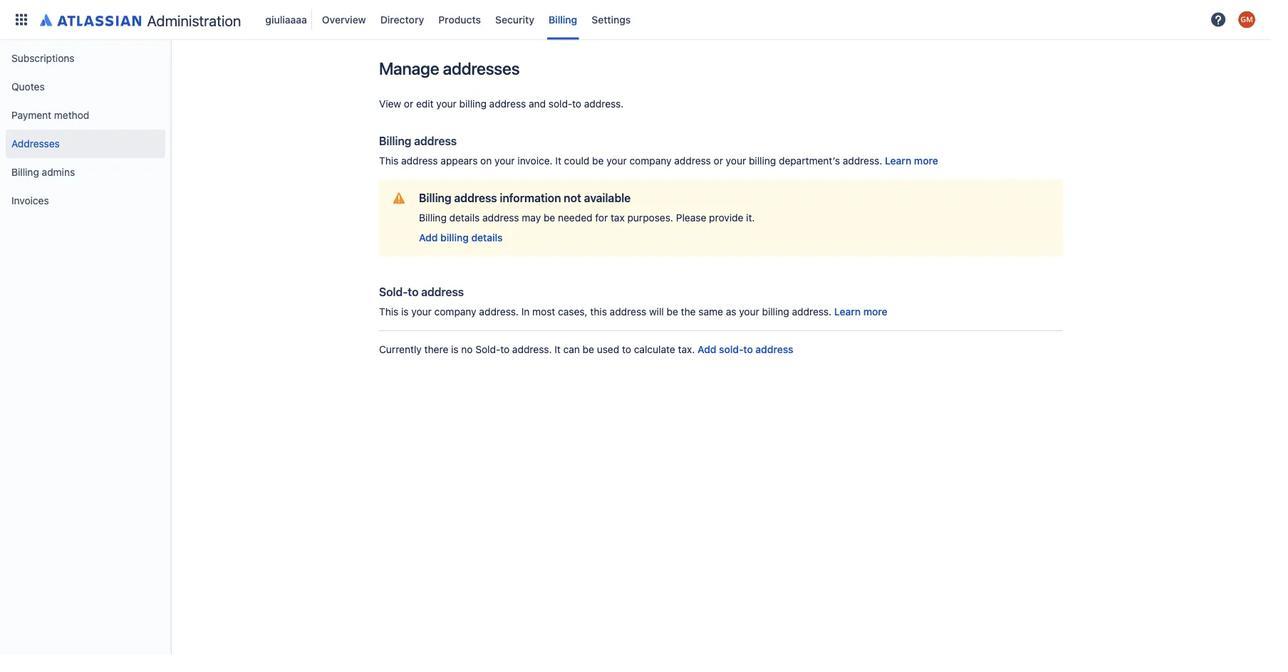Task type: locate. For each thing, give the bounding box(es) containing it.
is
[[401, 306, 409, 318], [451, 344, 459, 356]]

be right may
[[544, 212, 555, 224]]

0 horizontal spatial or
[[404, 98, 413, 110]]

sold- right and
[[549, 98, 572, 110]]

1 this from the top
[[379, 155, 399, 167]]

learn more link for sold-to address
[[834, 305, 888, 319]]

billing inside billing "link"
[[549, 14, 577, 25]]

sold- right "no"
[[475, 344, 500, 356]]

or
[[404, 98, 413, 110], [714, 155, 723, 167]]

1 horizontal spatial or
[[714, 155, 723, 167]]

used
[[597, 344, 619, 356]]

1 vertical spatial learn more link
[[834, 305, 888, 319]]

sold-
[[379, 285, 408, 299], [475, 344, 500, 356]]

1 horizontal spatial company
[[630, 155, 672, 167]]

sold- up currently
[[379, 285, 408, 299]]

0 vertical spatial learn
[[885, 155, 912, 167]]

to right tax.
[[743, 344, 753, 356]]

to up currently
[[408, 285, 419, 299]]

sold-
[[549, 98, 572, 110], [719, 344, 743, 356]]

1 vertical spatial company
[[434, 306, 476, 318]]

billing down view
[[379, 134, 411, 148]]

1 vertical spatial add
[[698, 344, 716, 356]]

sold- down as
[[719, 344, 743, 356]]

learn more link
[[885, 154, 938, 168], [834, 305, 888, 319]]

billing right security
[[549, 14, 577, 25]]

your
[[436, 98, 457, 110], [495, 155, 515, 167], [607, 155, 627, 167], [726, 155, 746, 167], [411, 306, 432, 318], [739, 306, 759, 318]]

0 vertical spatial sold-
[[379, 285, 408, 299]]

0 horizontal spatial more
[[863, 306, 888, 318]]

be right will at right
[[667, 306, 678, 318]]

company inside billing address this address appears on your invoice. it could be your company address or your billing department's address. learn more
[[630, 155, 672, 167]]

0 vertical spatial add
[[419, 232, 438, 244]]

0 horizontal spatial company
[[434, 306, 476, 318]]

1 vertical spatial learn
[[834, 306, 861, 318]]

billing inside billing address this address appears on your invoice. it could be your company address or your billing department's address. learn more
[[749, 155, 776, 167]]

tax
[[611, 212, 625, 224]]

learn
[[885, 155, 912, 167], [834, 306, 861, 318]]

overview link
[[318, 8, 370, 31]]

add
[[419, 232, 438, 244], [698, 344, 716, 356]]

your right as
[[739, 306, 759, 318]]

be inside sold-to address this is your company address. in most cases, this address will be the same as your billing address. learn more
[[667, 306, 678, 318]]

atlassian image
[[40, 11, 141, 28], [40, 11, 141, 28]]

billing inside billing admins link
[[11, 166, 39, 178]]

is left "no"
[[451, 344, 459, 356]]

be right could
[[592, 155, 604, 167]]

1 horizontal spatial add
[[698, 344, 716, 356]]

manage
[[379, 58, 439, 78]]

this up currently
[[379, 306, 399, 318]]

is up currently
[[401, 306, 409, 318]]

your up 'provide'
[[726, 155, 746, 167]]

view
[[379, 98, 401, 110]]

address.
[[584, 98, 624, 110], [843, 155, 882, 167], [479, 306, 519, 318], [792, 306, 832, 318], [512, 344, 552, 356]]

payment method link
[[6, 101, 165, 130]]

1 vertical spatial details
[[471, 232, 503, 244]]

billing
[[549, 14, 577, 25], [379, 134, 411, 148], [11, 166, 39, 178], [419, 191, 451, 205], [419, 212, 447, 224]]

this
[[379, 155, 399, 167], [379, 306, 399, 318]]

quotes link
[[6, 73, 165, 101]]

most
[[532, 306, 555, 318]]

1 horizontal spatial is
[[451, 344, 459, 356]]

be
[[592, 155, 604, 167], [544, 212, 555, 224], [667, 306, 678, 318], [583, 344, 594, 356]]

sold-to address this is your company address. in most cases, this address will be the same as your billing address. learn more
[[379, 285, 888, 318]]

will
[[649, 306, 664, 318]]

billing down appears
[[419, 191, 451, 205]]

or left edit
[[404, 98, 413, 110]]

0 vertical spatial details
[[449, 212, 480, 224]]

0 vertical spatial learn more link
[[885, 154, 938, 168]]

it left can
[[555, 344, 561, 356]]

billing up invoices
[[11, 166, 39, 178]]

calculate
[[634, 344, 675, 356]]

group
[[6, 40, 165, 219]]

the
[[681, 306, 696, 318]]

1 vertical spatial or
[[714, 155, 723, 167]]

1 vertical spatial this
[[379, 306, 399, 318]]

billing up add billing details
[[419, 212, 447, 224]]

billing address information not available billing details address may be needed for tax purposes. please provide it.
[[419, 191, 755, 224]]

1 horizontal spatial learn
[[885, 155, 912, 167]]

0 vertical spatial or
[[404, 98, 413, 110]]

be right can
[[583, 344, 594, 356]]

administration banner
[[0, 0, 1271, 40]]

giuliaaaa button
[[261, 8, 312, 31]]

0 vertical spatial this
[[379, 155, 399, 167]]

company up "no"
[[434, 306, 476, 318]]

invoices
[[11, 195, 49, 207]]

more inside billing address this address appears on your invoice. it could be your company address or your billing department's address. learn more
[[914, 155, 938, 167]]

company up available
[[630, 155, 672, 167]]

0 vertical spatial it
[[555, 155, 561, 167]]

2 this from the top
[[379, 306, 399, 318]]

this down view
[[379, 155, 399, 167]]

1 vertical spatial sold-
[[719, 344, 743, 356]]

your right on on the left of page
[[495, 155, 515, 167]]

products link
[[434, 8, 485, 31]]

1 vertical spatial sold-
[[475, 344, 500, 356]]

on
[[480, 155, 492, 167]]

addresses link
[[6, 130, 165, 158]]

this inside billing address this address appears on your invoice. it could be your company address or your billing department's address. learn more
[[379, 155, 399, 167]]

or inside billing address this address appears on your invoice. it could be your company address or your billing department's address. learn more
[[714, 155, 723, 167]]

1 horizontal spatial sold-
[[719, 344, 743, 356]]

billing
[[459, 98, 487, 110], [749, 155, 776, 167], [440, 232, 469, 244], [762, 306, 789, 318]]

and
[[529, 98, 546, 110]]

0 horizontal spatial is
[[401, 306, 409, 318]]

or up 'provide'
[[714, 155, 723, 167]]

0 horizontal spatial sold-
[[549, 98, 572, 110]]

it
[[555, 155, 561, 167], [555, 344, 561, 356]]

details up add billing details
[[449, 212, 480, 224]]

address
[[489, 98, 526, 110], [414, 134, 457, 148], [401, 155, 438, 167], [674, 155, 711, 167], [454, 191, 497, 205], [482, 212, 519, 224], [421, 285, 464, 299], [610, 306, 646, 318], [756, 344, 793, 356]]

is inside sold-to address this is your company address. in most cases, this address will be the same as your billing address. learn more
[[401, 306, 409, 318]]

0 horizontal spatial add
[[419, 232, 438, 244]]

company
[[630, 155, 672, 167], [434, 306, 476, 318]]

1 horizontal spatial more
[[914, 155, 938, 167]]

currently
[[379, 344, 422, 356]]

appears
[[441, 155, 478, 167]]

method
[[54, 109, 89, 121]]

for
[[595, 212, 608, 224]]

settings
[[592, 14, 631, 25]]

directory link
[[376, 8, 428, 31]]

billing admins link
[[6, 158, 165, 187]]

security link
[[491, 8, 539, 31]]

details down information
[[471, 232, 503, 244]]

0 vertical spatial more
[[914, 155, 938, 167]]

to
[[572, 98, 582, 110], [408, 285, 419, 299], [500, 344, 510, 356], [622, 344, 631, 356], [743, 344, 753, 356]]

it left could
[[555, 155, 561, 167]]

details
[[449, 212, 480, 224], [471, 232, 503, 244]]

help image
[[1210, 11, 1227, 28]]

0 horizontal spatial learn
[[834, 306, 861, 318]]

1 vertical spatial more
[[863, 306, 888, 318]]

details inside button
[[471, 232, 503, 244]]

can
[[563, 344, 580, 356]]

more
[[914, 155, 938, 167], [863, 306, 888, 318]]

0 vertical spatial sold-
[[549, 98, 572, 110]]

billing inside billing address this address appears on your invoice. it could be your company address or your billing department's address. learn more
[[379, 134, 411, 148]]

0 vertical spatial company
[[630, 155, 672, 167]]

0 vertical spatial is
[[401, 306, 409, 318]]

0 horizontal spatial sold-
[[379, 285, 408, 299]]



Task type: describe. For each thing, give the bounding box(es) containing it.
department's
[[779, 155, 840, 167]]

add billing details
[[419, 232, 503, 244]]

billing element
[[9, 0, 1206, 40]]

to right used
[[622, 344, 631, 356]]

1 horizontal spatial sold-
[[475, 344, 500, 356]]

cases,
[[558, 306, 588, 318]]

available
[[584, 191, 631, 205]]

there
[[424, 344, 448, 356]]

could
[[564, 155, 590, 167]]

learn more link for billing address
[[885, 154, 938, 168]]

1 vertical spatial it
[[555, 344, 561, 356]]

be inside billing address this address appears on your invoice. it could be your company address or your billing department's address. learn more
[[592, 155, 604, 167]]

switch to... image
[[13, 11, 30, 28]]

this inside sold-to address this is your company address. in most cases, this address will be the same as your billing address. learn more
[[379, 306, 399, 318]]

in
[[521, 306, 530, 318]]

your profile and settings image
[[1238, 11, 1256, 28]]

more inside sold-to address this is your company address. in most cases, this address will be the same as your billing address. learn more
[[863, 306, 888, 318]]

your up available
[[607, 155, 627, 167]]

admins
[[42, 166, 75, 178]]

it.
[[746, 212, 755, 224]]

view or edit your billing address and sold-to address.
[[379, 98, 624, 110]]

currently there is no sold-to address. it can be used to calculate tax. add sold-to address
[[379, 344, 793, 356]]

add sold-to address button
[[698, 343, 793, 357]]

billing for billing admins
[[11, 166, 39, 178]]

payment method
[[11, 109, 89, 121]]

same
[[699, 306, 723, 318]]

add billing details button
[[419, 231, 503, 245]]

billing address this address appears on your invoice. it could be your company address or your billing department's address. learn more
[[379, 134, 938, 167]]

billing for billing address information not available billing details address may be needed for tax purposes. please provide it.
[[419, 191, 451, 205]]

addresses
[[443, 58, 520, 78]]

billing link
[[544, 8, 582, 31]]

add inside button
[[419, 232, 438, 244]]

billing inside sold-to address this is your company address. in most cases, this address will be the same as your billing address. learn more
[[762, 306, 789, 318]]

this
[[590, 306, 607, 318]]

billing admins
[[11, 166, 75, 178]]

no
[[461, 344, 473, 356]]

addresses
[[11, 138, 60, 150]]

address. inside billing address this address appears on your invoice. it could be your company address or your billing department's address. learn more
[[843, 155, 882, 167]]

billing for billing
[[549, 14, 577, 25]]

needed
[[558, 212, 593, 224]]

payment
[[11, 109, 51, 121]]

be inside billing address information not available billing details address may be needed for tax purposes. please provide it.
[[544, 212, 555, 224]]

tax.
[[678, 344, 695, 356]]

learn inside sold-to address this is your company address. in most cases, this address will be the same as your billing address. learn more
[[834, 306, 861, 318]]

to right "no"
[[500, 344, 510, 356]]

invoice.
[[518, 155, 553, 167]]

billing inside button
[[440, 232, 469, 244]]

giuliaaaa
[[265, 14, 307, 25]]

subscriptions link
[[6, 44, 165, 73]]

your up the there
[[411, 306, 432, 318]]

subscriptions
[[11, 52, 74, 64]]

details inside billing address information not available billing details address may be needed for tax purposes. please provide it.
[[449, 212, 480, 224]]

administration link
[[34, 8, 247, 31]]

overview
[[322, 14, 366, 25]]

manage addresses
[[379, 58, 520, 78]]

company inside sold-to address this is your company address. in most cases, this address will be the same as your billing address. learn more
[[434, 306, 476, 318]]

provide
[[709, 212, 743, 224]]

settings link
[[587, 8, 635, 31]]

please
[[676, 212, 706, 224]]

learn inside billing address this address appears on your invoice. it could be your company address or your billing department's address. learn more
[[885, 155, 912, 167]]

administration
[[147, 12, 241, 30]]

edit
[[416, 98, 434, 110]]

group containing subscriptions
[[6, 40, 165, 219]]

invoices link
[[6, 187, 165, 215]]

security
[[495, 14, 534, 25]]

information
[[500, 191, 561, 205]]

may
[[522, 212, 541, 224]]

purposes.
[[627, 212, 673, 224]]

it inside billing address this address appears on your invoice. it could be your company address or your billing department's address. learn more
[[555, 155, 561, 167]]

to inside sold-to address this is your company address. in most cases, this address will be the same as your billing address. learn more
[[408, 285, 419, 299]]

to right and
[[572, 98, 582, 110]]

billing for billing address this address appears on your invoice. it could be your company address or your billing department's address. learn more
[[379, 134, 411, 148]]

1 vertical spatial is
[[451, 344, 459, 356]]

directory
[[380, 14, 424, 25]]

quotes
[[11, 81, 45, 93]]

sold- inside sold-to address this is your company address. in most cases, this address will be the same as your billing address. learn more
[[379, 285, 408, 299]]

not
[[564, 191, 581, 205]]

products
[[438, 14, 481, 25]]

your right edit
[[436, 98, 457, 110]]

as
[[726, 306, 736, 318]]



Task type: vqa. For each thing, say whether or not it's contained in the screenshot.
Filters
no



